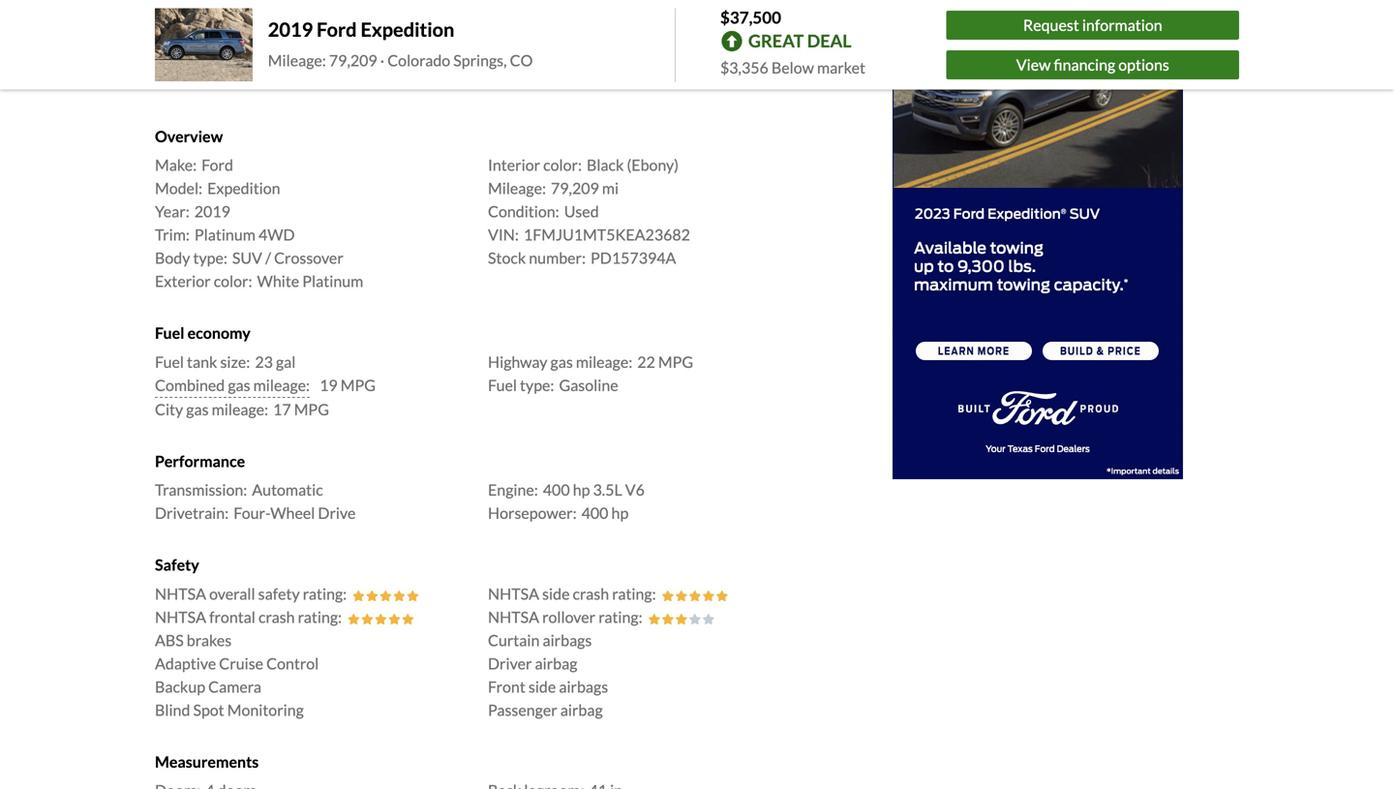 Task type: locate. For each thing, give the bounding box(es) containing it.
information
[[1083, 15, 1163, 34]]

financing
[[441, 26, 503, 45], [1054, 55, 1116, 74]]

deal
[[807, 30, 852, 52]]

overview
[[155, 127, 223, 146]]

wheel
[[270, 504, 315, 523]]

fuel
[[155, 324, 184, 343], [155, 352, 184, 371], [488, 376, 517, 395]]

0 vertical spatial airbag
[[535, 654, 578, 673]]

1 vertical spatial financing
[[1054, 55, 1116, 74]]

expedition up 4wd
[[207, 179, 280, 198]]

$3,356 below market
[[721, 58, 866, 77]]

0 horizontal spatial mpg
[[294, 400, 329, 419]]

nhtsa for nhtsa rollover rating:
[[488, 607, 539, 626]]

1 horizontal spatial view financing options button
[[947, 50, 1240, 79]]

0 vertical spatial view
[[404, 26, 438, 45]]

ford for model:
[[202, 156, 233, 175]]

mileage: inside interior color: black (ebony) mileage: 79,209 mi condition: used vin: 1fmju1mt5kea23682 stock number: pd157394a
[[488, 179, 546, 198]]

79,209 left ·
[[329, 51, 377, 70]]

0 vertical spatial 400
[[543, 480, 570, 499]]

1 vertical spatial mileage:
[[488, 179, 546, 198]]

3.5l
[[593, 480, 622, 499]]

79,209 inside 2019 ford expedition mileage: 79,209 · colorado springs, co
[[329, 51, 377, 70]]

type:
[[193, 249, 227, 267], [520, 376, 554, 395]]

1 horizontal spatial mpg
[[341, 376, 376, 395]]

view down request
[[1017, 55, 1051, 74]]

1 horizontal spatial view
[[1017, 55, 1051, 74]]

0 vertical spatial mileage:
[[268, 51, 326, 70]]

options up co in the top left of the page
[[506, 26, 557, 45]]

79,209 up used
[[551, 179, 599, 198]]

options for rightmost view financing options button
[[1119, 55, 1170, 74]]

mileage:
[[268, 51, 326, 70], [488, 179, 546, 198]]

1 vertical spatial expedition
[[207, 179, 280, 198]]

0 vertical spatial financing
[[441, 26, 503, 45]]

0 vertical spatial gas
[[551, 352, 573, 371]]

1 vertical spatial side
[[529, 677, 556, 696]]

view for rightmost view financing options button
[[1017, 55, 1051, 74]]

1fmju1mt5kea23682
[[524, 225, 690, 244]]

options
[[506, 26, 557, 45], [1119, 55, 1170, 74]]

1 vertical spatial platinum
[[302, 272, 363, 291]]

1 horizontal spatial 79,209
[[551, 179, 599, 198]]

gas up gasoline
[[551, 352, 573, 371]]

0 horizontal spatial options
[[506, 26, 557, 45]]

mpg right 17
[[294, 400, 329, 419]]

1 horizontal spatial view financing options
[[1017, 55, 1170, 74]]

expedition up colorado
[[361, 18, 455, 41]]

platinum down crossover
[[302, 272, 363, 291]]

0 horizontal spatial view financing options button
[[384, 14, 577, 57]]

gas down size:
[[228, 376, 250, 395]]

0 vertical spatial 2019
[[268, 18, 313, 41]]

1 vertical spatial 79,209
[[551, 179, 599, 198]]

mpg right the 22
[[658, 352, 694, 371]]

1 horizontal spatial 2019
[[268, 18, 313, 41]]

0 horizontal spatial 79,209
[[329, 51, 377, 70]]

nhtsa overall safety rating:
[[155, 584, 347, 603]]

0 horizontal spatial financing
[[441, 26, 503, 45]]

gas
[[551, 352, 573, 371], [228, 376, 250, 395], [186, 400, 209, 419]]

market
[[817, 58, 866, 77]]

1 vertical spatial type:
[[520, 376, 554, 395]]

0 vertical spatial fuel
[[155, 324, 184, 343]]

make:
[[155, 156, 197, 175]]

2019 right year:
[[194, 202, 230, 221]]

0 vertical spatial side
[[542, 584, 570, 603]]

fuel left the economy
[[155, 324, 184, 343]]

0 vertical spatial hp
[[573, 480, 590, 499]]

2 horizontal spatial mpg
[[658, 352, 694, 371]]

1 vertical spatial options
[[1119, 55, 1170, 74]]

blind
[[155, 700, 190, 719]]

hp left 3.5l
[[573, 480, 590, 499]]

2019
[[268, 18, 313, 41], [194, 202, 230, 221]]

financing down request information button
[[1054, 55, 1116, 74]]

0 horizontal spatial 400
[[543, 480, 570, 499]]

airbag right driver
[[535, 654, 578, 673]]

0 horizontal spatial view financing options
[[404, 26, 557, 45]]

0 vertical spatial type:
[[193, 249, 227, 267]]

mpg right the 19
[[341, 376, 376, 395]]

color: inside interior color: black (ebony) mileage: 79,209 mi condition: used vin: 1fmju1mt5kea23682 stock number: pd157394a
[[543, 156, 582, 175]]

front
[[488, 677, 526, 696]]

1 horizontal spatial mileage:
[[488, 179, 546, 198]]

colorado
[[388, 51, 450, 70]]

color: left 'black'
[[543, 156, 582, 175]]

1 vertical spatial 2019
[[194, 202, 230, 221]]

1 horizontal spatial type:
[[520, 376, 554, 395]]

rating:
[[303, 584, 347, 603], [612, 584, 656, 603], [298, 607, 342, 626], [599, 607, 643, 626]]

0 vertical spatial options
[[506, 26, 557, 45]]

crash up rollover
[[573, 584, 609, 603]]

view financing options for rightmost view financing options button
[[1017, 55, 1170, 74]]

side
[[542, 584, 570, 603], [529, 677, 556, 696]]

0 vertical spatial mpg
[[658, 352, 694, 371]]

mileage:
[[576, 352, 633, 371], [253, 376, 310, 395], [212, 400, 268, 419]]

view financing options button
[[384, 14, 577, 57], [947, 50, 1240, 79]]

hp
[[573, 480, 590, 499], [612, 504, 629, 523]]

0 horizontal spatial crash
[[259, 607, 295, 626]]

1 vertical spatial view
[[1017, 55, 1051, 74]]

side up passenger
[[529, 677, 556, 696]]

1 horizontal spatial crash
[[573, 584, 609, 603]]

$37,500
[[721, 7, 782, 27]]

1 horizontal spatial expedition
[[361, 18, 455, 41]]

safety
[[258, 584, 300, 603]]

0 vertical spatial color:
[[543, 156, 582, 175]]

type: up exterior
[[193, 249, 227, 267]]

combined
[[155, 376, 225, 395]]

0 vertical spatial expedition
[[361, 18, 455, 41]]

0 vertical spatial view financing options
[[404, 26, 557, 45]]

crash for frontal
[[259, 607, 295, 626]]

mileage: down interior
[[488, 179, 546, 198]]

rating: right rollover
[[599, 607, 643, 626]]

1 horizontal spatial ford
[[317, 18, 357, 41]]

ford inside 2019 ford expedition mileage: 79,209 · colorado springs, co
[[317, 18, 357, 41]]

1 vertical spatial fuel
[[155, 352, 184, 371]]

view financing options up springs,
[[404, 26, 557, 45]]

horsepower:
[[488, 504, 577, 523]]

nhtsa side crash rating:
[[488, 584, 656, 603]]

mpg
[[658, 352, 694, 371], [341, 376, 376, 395], [294, 400, 329, 419]]

0 horizontal spatial type:
[[193, 249, 227, 267]]

drive
[[318, 504, 356, 523]]

airbag right passenger
[[560, 700, 603, 719]]

view financing options
[[404, 26, 557, 45], [1017, 55, 1170, 74]]

camera
[[208, 677, 261, 696]]

brakes
[[187, 631, 232, 650]]

(ebony)
[[627, 156, 679, 175]]

stock
[[488, 249, 526, 267]]

cruise
[[219, 654, 263, 673]]

400 up horsepower:
[[543, 480, 570, 499]]

options down information
[[1119, 55, 1170, 74]]

2019 right '2019 ford expedition' image
[[268, 18, 313, 41]]

0 horizontal spatial gas
[[186, 400, 209, 419]]

fuel up the combined
[[155, 352, 184, 371]]

size:
[[220, 352, 250, 371]]

type: down highway
[[520, 376, 554, 395]]

1 vertical spatial color:
[[214, 272, 252, 291]]

adaptive
[[155, 654, 216, 673]]

0 horizontal spatial platinum
[[195, 225, 256, 244]]

fuel inside highway gas mileage: 22 mpg fuel type: gasoline
[[488, 376, 517, 395]]

gas down the combined
[[186, 400, 209, 419]]

crash for side
[[573, 584, 609, 603]]

1 horizontal spatial gas
[[228, 376, 250, 395]]

mpg inside highway gas mileage: 22 mpg fuel type: gasoline
[[658, 352, 694, 371]]

mileage: left ·
[[268, 51, 326, 70]]

advertisement region
[[893, 0, 1183, 479]]

2 horizontal spatial gas
[[551, 352, 573, 371]]

ford for expedition
[[317, 18, 357, 41]]

fuel inside the 'fuel tank size: 23 gal combined gas mileage: 19 mpg city gas mileage: 17 mpg'
[[155, 352, 184, 371]]

0 horizontal spatial 2019
[[194, 202, 230, 221]]

fuel tank size: 23 gal combined gas mileage: 19 mpg city gas mileage: 17 mpg
[[155, 352, 376, 419]]

0 horizontal spatial ford
[[202, 156, 233, 175]]

rating: for nhtsa overall safety rating:
[[303, 584, 347, 603]]

1 horizontal spatial options
[[1119, 55, 1170, 74]]

view up colorado
[[404, 26, 438, 45]]

0 horizontal spatial color:
[[214, 272, 252, 291]]

1 horizontal spatial financing
[[1054, 55, 1116, 74]]

17
[[273, 400, 291, 419]]

0 vertical spatial crash
[[573, 584, 609, 603]]

400 down 3.5l
[[582, 504, 609, 523]]

rating: down safety
[[298, 607, 342, 626]]

number:
[[529, 249, 586, 267]]

side up nhtsa rollover rating:
[[542, 584, 570, 603]]

0 vertical spatial mileage:
[[576, 352, 633, 371]]

nhtsa
[[155, 584, 206, 603], [488, 584, 539, 603], [155, 607, 206, 626], [488, 607, 539, 626]]

monitoring
[[227, 700, 304, 719]]

1 vertical spatial view financing options
[[1017, 55, 1170, 74]]

control
[[266, 654, 319, 673]]

fuel down highway
[[488, 376, 517, 395]]

crossover
[[274, 249, 344, 267]]

rating: right safety
[[303, 584, 347, 603]]

ford
[[317, 18, 357, 41], [202, 156, 233, 175]]

expedition
[[361, 18, 455, 41], [207, 179, 280, 198]]

vin:
[[488, 225, 519, 244]]

0 vertical spatial ford
[[317, 18, 357, 41]]

color: down suv
[[214, 272, 252, 291]]

suv
[[232, 249, 262, 267]]

1 vertical spatial mileage:
[[253, 376, 310, 395]]

performance
[[155, 452, 245, 471]]

request information
[[1024, 15, 1163, 34]]

1 horizontal spatial 400
[[582, 504, 609, 523]]

view financing options down request information button
[[1017, 55, 1170, 74]]

0 vertical spatial platinum
[[195, 225, 256, 244]]

transmission: automatic drivetrain: four-wheel drive
[[155, 480, 356, 523]]

airbags
[[543, 631, 592, 650], [559, 677, 608, 696]]

rating: up nhtsa rollover rating:
[[612, 584, 656, 603]]

mileage: left 17
[[212, 400, 268, 419]]

1 vertical spatial hp
[[612, 504, 629, 523]]

financing up springs,
[[441, 26, 503, 45]]

hp down 3.5l
[[612, 504, 629, 523]]

1 vertical spatial airbags
[[559, 677, 608, 696]]

0 horizontal spatial hp
[[573, 480, 590, 499]]

1 vertical spatial 400
[[582, 504, 609, 523]]

0 horizontal spatial mileage:
[[268, 51, 326, 70]]

make: ford model: expedition year: 2019 trim: platinum 4wd body type: suv / crossover exterior color: white platinum
[[155, 156, 363, 291]]

1 vertical spatial ford
[[202, 156, 233, 175]]

2 vertical spatial fuel
[[488, 376, 517, 395]]

0 horizontal spatial expedition
[[207, 179, 280, 198]]

1 vertical spatial crash
[[259, 607, 295, 626]]

platinum up suv
[[195, 225, 256, 244]]

driver
[[488, 654, 532, 673]]

type: inside make: ford model: expedition year: 2019 trim: platinum 4wd body type: suv / crossover exterior color: white platinum
[[193, 249, 227, 267]]

measurements
[[155, 752, 259, 771]]

0 vertical spatial 79,209
[[329, 51, 377, 70]]

condition:
[[488, 202, 559, 221]]

engine:
[[488, 480, 538, 499]]

400
[[543, 480, 570, 499], [582, 504, 609, 523]]

mileage: down gal
[[253, 376, 310, 395]]

0 horizontal spatial view
[[404, 26, 438, 45]]

79,209
[[329, 51, 377, 70], [551, 179, 599, 198]]

19
[[320, 376, 338, 395]]

crash down safety
[[259, 607, 295, 626]]

v6
[[625, 480, 645, 499]]

ford inside make: ford model: expedition year: 2019 trim: platinum 4wd body type: suv / crossover exterior color: white platinum
[[202, 156, 233, 175]]

1 horizontal spatial color:
[[543, 156, 582, 175]]

color:
[[543, 156, 582, 175], [214, 272, 252, 291]]

mileage: up gasoline
[[576, 352, 633, 371]]



Task type: describe. For each thing, give the bounding box(es) containing it.
year:
[[155, 202, 190, 221]]

pd157394a
[[591, 249, 676, 267]]

color: inside make: ford model: expedition year: 2019 trim: platinum 4wd body type: suv / crossover exterior color: white platinum
[[214, 272, 252, 291]]

exterior
[[155, 272, 211, 291]]

drivetrain:
[[155, 504, 229, 523]]

financing for view financing options button to the left
[[441, 26, 503, 45]]

interior
[[488, 156, 540, 175]]

used
[[564, 202, 599, 221]]

tank
[[187, 352, 217, 371]]

nhtsa for nhtsa frontal crash rating:
[[155, 607, 206, 626]]

spot
[[193, 700, 224, 719]]

1 vertical spatial mpg
[[341, 376, 376, 395]]

passenger
[[488, 700, 557, 719]]

fuel economy
[[155, 324, 251, 343]]

view for view financing options button to the left
[[404, 26, 438, 45]]

2019 ford expedition mileage: 79,209 · colorado springs, co
[[268, 18, 533, 70]]

body
[[155, 249, 190, 267]]

great deal
[[749, 30, 852, 52]]

economy
[[187, 324, 251, 343]]

abs
[[155, 631, 184, 650]]

nhtsa frontal crash rating:
[[155, 607, 342, 626]]

transmission:
[[155, 480, 247, 499]]

1 vertical spatial gas
[[228, 376, 250, 395]]

view financing options for view financing options button to the left
[[404, 26, 557, 45]]

below
[[772, 58, 814, 77]]

curtain airbags driver airbag front side airbags passenger airbag
[[488, 631, 608, 719]]

trim:
[[155, 225, 190, 244]]

gasoline
[[559, 376, 618, 395]]

gas inside highway gas mileage: 22 mpg fuel type: gasoline
[[551, 352, 573, 371]]

request information button
[[947, 11, 1240, 40]]

1 horizontal spatial platinum
[[302, 272, 363, 291]]

2019 ford expedition image
[[155, 8, 253, 81]]

expedition inside make: ford model: expedition year: 2019 trim: platinum 4wd body type: suv / crossover exterior color: white platinum
[[207, 179, 280, 198]]

great
[[749, 30, 804, 52]]

0 vertical spatial airbags
[[543, 631, 592, 650]]

four-
[[234, 504, 270, 523]]

financing for rightmost view financing options button
[[1054, 55, 1116, 74]]

·
[[380, 51, 385, 70]]

expedition inside 2019 ford expedition mileage: 79,209 · colorado springs, co
[[361, 18, 455, 41]]

23
[[255, 352, 273, 371]]

fuel for fuel tank size: 23 gal combined gas mileage: 19 mpg city gas mileage: 17 mpg
[[155, 352, 184, 371]]

city
[[155, 400, 183, 419]]

1 vertical spatial airbag
[[560, 700, 603, 719]]

rating: for nhtsa frontal crash rating:
[[298, 607, 342, 626]]

/
[[265, 249, 271, 267]]

highway
[[488, 352, 548, 371]]

options for view financing options button to the left
[[506, 26, 557, 45]]

engine: 400 hp 3.5l v6 horsepower: 400 hp
[[488, 480, 645, 523]]

mi
[[602, 179, 619, 198]]

1 horizontal spatial hp
[[612, 504, 629, 523]]

interior color: black (ebony) mileage: 79,209 mi condition: used vin: 1fmju1mt5kea23682 stock number: pd157394a
[[488, 156, 690, 267]]

frontal
[[209, 607, 256, 626]]

highway gas mileage: 22 mpg fuel type: gasoline
[[488, 352, 694, 395]]

rating: for nhtsa side crash rating:
[[612, 584, 656, 603]]

nhtsa for nhtsa overall safety rating:
[[155, 584, 206, 603]]

2 vertical spatial gas
[[186, 400, 209, 419]]

black
[[587, 156, 624, 175]]

abs brakes adaptive cruise control backup camera blind spot monitoring
[[155, 631, 319, 719]]

request
[[1024, 15, 1080, 34]]

type: inside highway gas mileage: 22 mpg fuel type: gasoline
[[520, 376, 554, 395]]

overall
[[209, 584, 255, 603]]

gal
[[276, 352, 296, 371]]

curtain
[[488, 631, 540, 650]]

co
[[510, 51, 533, 70]]

mileage: inside highway gas mileage: 22 mpg fuel type: gasoline
[[576, 352, 633, 371]]

fuel for fuel economy
[[155, 324, 184, 343]]

79,209 inside interior color: black (ebony) mileage: 79,209 mi condition: used vin: 1fmju1mt5kea23682 stock number: pd157394a
[[551, 179, 599, 198]]

4wd
[[259, 225, 295, 244]]

nhtsa for nhtsa side crash rating:
[[488, 584, 539, 603]]

2 vertical spatial mpg
[[294, 400, 329, 419]]

$3,356
[[721, 58, 769, 77]]

backup
[[155, 677, 205, 696]]

model:
[[155, 179, 202, 198]]

safety
[[155, 555, 199, 574]]

rollover
[[542, 607, 596, 626]]

side inside curtain airbags driver airbag front side airbags passenger airbag
[[529, 677, 556, 696]]

mileage: inside 2019 ford expedition mileage: 79,209 · colorado springs, co
[[268, 51, 326, 70]]

springs,
[[453, 51, 507, 70]]

2019 inside make: ford model: expedition year: 2019 trim: platinum 4wd body type: suv / crossover exterior color: white platinum
[[194, 202, 230, 221]]

2 vertical spatial mileage:
[[212, 400, 268, 419]]

nhtsa rollover rating:
[[488, 607, 643, 626]]

white
[[257, 272, 299, 291]]

22
[[637, 352, 655, 371]]

automatic
[[252, 480, 323, 499]]

2019 inside 2019 ford expedition mileage: 79,209 · colorado springs, co
[[268, 18, 313, 41]]



Task type: vqa. For each thing, say whether or not it's contained in the screenshot.


